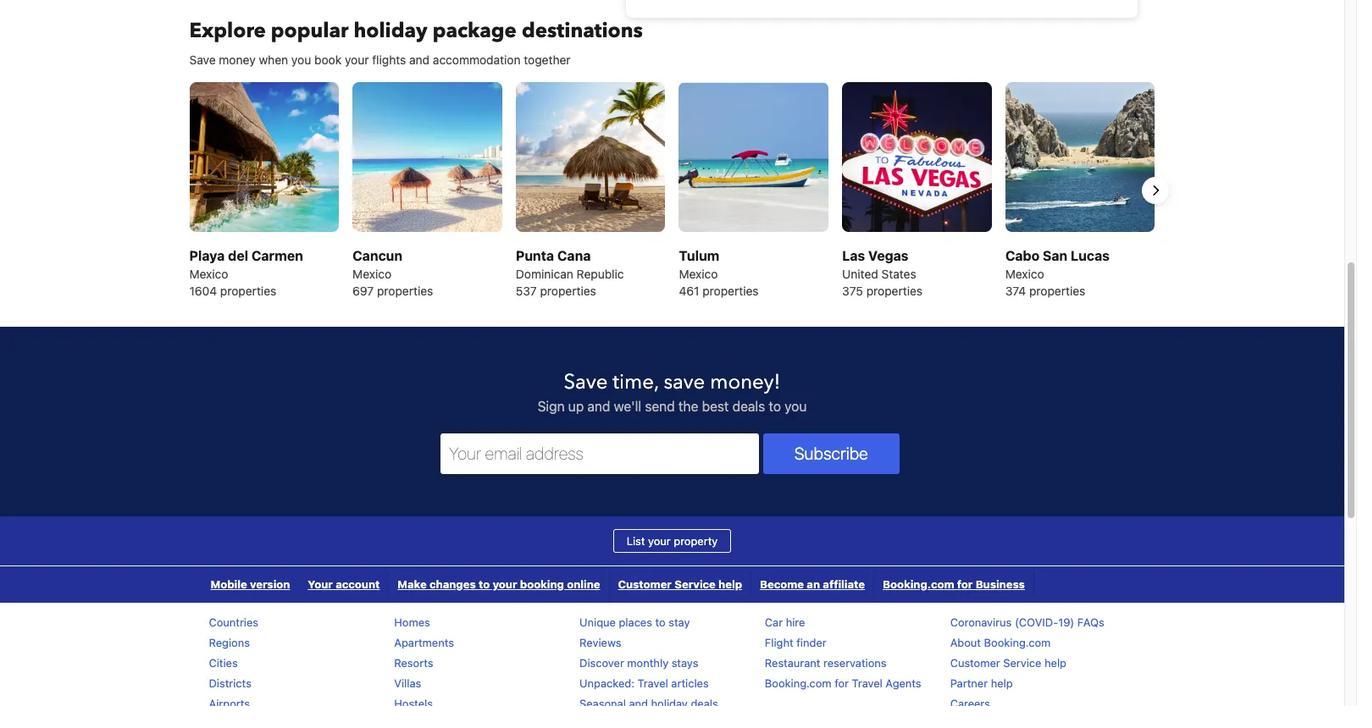 Task type: locate. For each thing, give the bounding box(es) containing it.
1 vertical spatial for
[[835, 677, 849, 690]]

5 properties from the left
[[866, 284, 923, 298]]

0 vertical spatial you
[[291, 53, 311, 67]]

time,
[[613, 368, 659, 396]]

for left business at the bottom of the page
[[957, 577, 973, 591]]

properties down states
[[866, 284, 923, 298]]

properties right 461 at the right
[[702, 284, 759, 298]]

1 horizontal spatial customer
[[950, 656, 1000, 670]]

customer service help link down 'about booking.com' link in the right bottom of the page
[[950, 656, 1067, 670]]

villas
[[394, 677, 421, 690]]

apartments link
[[394, 636, 454, 649]]

customer service help link up stay
[[609, 566, 751, 603]]

1 vertical spatial service
[[1003, 656, 1041, 670]]

19)
[[1058, 616, 1074, 629]]

save
[[189, 53, 216, 67], [564, 368, 608, 396]]

popular
[[271, 17, 349, 45]]

explore popular holiday package destinations region
[[176, 82, 1169, 300]]

properties inside punta cana dominican republic 537 properties
[[540, 284, 596, 298]]

help
[[718, 577, 742, 591], [1044, 656, 1067, 670], [991, 677, 1013, 690]]

coronavirus
[[950, 616, 1012, 629]]

0 vertical spatial service
[[674, 577, 716, 591]]

customer service help link
[[609, 566, 751, 603], [950, 656, 1067, 670]]

navigation inside save time, save money! footer
[[202, 566, 1034, 603]]

partner
[[950, 677, 988, 690]]

2 vertical spatial to
[[655, 616, 666, 629]]

coronavirus (covid-19) faqs about booking.com customer service help partner help
[[950, 616, 1104, 690]]

and inside save time, save money! sign up and we'll send the best deals to you
[[587, 399, 610, 414]]

best
[[702, 399, 729, 414]]

6 properties from the left
[[1029, 284, 1085, 298]]

become
[[760, 577, 804, 591]]

properties inside cancun mexico 697 properties
[[377, 284, 433, 298]]

1 horizontal spatial travel
[[852, 677, 882, 690]]

save
[[664, 368, 705, 396]]

booking.com down coronavirus (covid-19) faqs link
[[984, 636, 1051, 649]]

1 horizontal spatial booking.com
[[883, 577, 954, 591]]

2 horizontal spatial your
[[648, 534, 671, 548]]

you inside explore popular holiday package destinations save money when you book your flights and accommodation together
[[291, 53, 311, 67]]

subscribe
[[794, 444, 868, 463]]

1 vertical spatial save
[[564, 368, 608, 396]]

properties right 697
[[377, 284, 433, 298]]

1 vertical spatial to
[[479, 577, 490, 591]]

0 horizontal spatial service
[[674, 577, 716, 591]]

for inside car hire flight finder restaurant reservations booking.com for travel agents
[[835, 677, 849, 690]]

travel down reservations
[[852, 677, 882, 690]]

properties inside the tulum mexico 461 properties
[[702, 284, 759, 298]]

0 horizontal spatial for
[[835, 677, 849, 690]]

2 horizontal spatial help
[[1044, 656, 1067, 670]]

1 horizontal spatial your
[[493, 577, 517, 591]]

and right up
[[587, 399, 610, 414]]

1 properties from the left
[[220, 284, 276, 298]]

1 horizontal spatial for
[[957, 577, 973, 591]]

1 vertical spatial your
[[648, 534, 671, 548]]

unique places to stay reviews discover monthly stays unpacked: travel articles
[[579, 616, 709, 690]]

service down 'about booking.com' link in the right bottom of the page
[[1003, 656, 1041, 670]]

0 horizontal spatial your
[[345, 53, 369, 67]]

0 vertical spatial save
[[189, 53, 216, 67]]

travel down monthly
[[637, 677, 668, 690]]

0 horizontal spatial customer
[[618, 577, 672, 591]]

to inside navigation
[[479, 577, 490, 591]]

help right partner
[[991, 677, 1013, 690]]

cities
[[209, 656, 238, 670]]

2 horizontal spatial to
[[769, 399, 781, 414]]

mexico down the cancun
[[353, 267, 391, 281]]

Your email address email field
[[440, 433, 759, 474]]

0 horizontal spatial and
[[409, 53, 430, 67]]

dominican
[[516, 267, 573, 281]]

playa del carmen mexico 1604 properties
[[189, 248, 303, 298]]

you inside save time, save money! sign up and we'll send the best deals to you
[[785, 399, 807, 414]]

customer
[[618, 577, 672, 591], [950, 656, 1000, 670]]

countries
[[209, 616, 258, 629]]

resorts
[[394, 656, 433, 670]]

2 horizontal spatial booking.com
[[984, 636, 1051, 649]]

help left become
[[718, 577, 742, 591]]

an
[[807, 577, 820, 591]]

reservations
[[823, 656, 887, 670]]

for down reservations
[[835, 677, 849, 690]]

properties inside playa del carmen mexico 1604 properties
[[220, 284, 276, 298]]

cabo san lucas mexico 374 properties
[[1005, 248, 1110, 298]]

0 horizontal spatial you
[[291, 53, 311, 67]]

2 vertical spatial your
[[493, 577, 517, 591]]

1 horizontal spatial you
[[785, 399, 807, 414]]

to inside the unique places to stay reviews discover monthly stays unpacked: travel articles
[[655, 616, 666, 629]]

0 horizontal spatial save
[[189, 53, 216, 67]]

mexico inside cancun mexico 697 properties
[[353, 267, 391, 281]]

your
[[345, 53, 369, 67], [648, 534, 671, 548], [493, 577, 517, 591]]

4 properties from the left
[[702, 284, 759, 298]]

your right book
[[345, 53, 369, 67]]

account
[[336, 577, 380, 591]]

0 horizontal spatial travel
[[637, 677, 668, 690]]

you left book
[[291, 53, 311, 67]]

1 mexico from the left
[[189, 267, 228, 281]]

districts
[[209, 677, 252, 690]]

car hire flight finder restaurant reservations booking.com for travel agents
[[765, 616, 921, 690]]

2 mexico from the left
[[353, 267, 391, 281]]

2 travel from the left
[[852, 677, 882, 690]]

1 travel from the left
[[637, 677, 668, 690]]

finder
[[796, 636, 826, 649]]

service up stay
[[674, 577, 716, 591]]

stay
[[669, 616, 690, 629]]

resorts link
[[394, 656, 433, 670]]

0 vertical spatial your
[[345, 53, 369, 67]]

navigation
[[202, 566, 1034, 603]]

3 mexico from the left
[[679, 267, 718, 281]]

properties inside cabo san lucas mexico 374 properties
[[1029, 284, 1085, 298]]

property
[[674, 534, 718, 548]]

tulum mexico 461 properties
[[679, 248, 759, 298]]

0 vertical spatial customer
[[618, 577, 672, 591]]

0 horizontal spatial help
[[718, 577, 742, 591]]

to left stay
[[655, 616, 666, 629]]

list your property
[[627, 534, 718, 548]]

customer up places
[[618, 577, 672, 591]]

1 horizontal spatial service
[[1003, 656, 1041, 670]]

your left booking
[[493, 577, 517, 591]]

explore popular holiday package destinations save money when you book your flights and accommodation together
[[189, 17, 643, 67]]

version
[[250, 577, 290, 591]]

0 horizontal spatial to
[[479, 577, 490, 591]]

your right list
[[648, 534, 671, 548]]

up
[[568, 399, 584, 414]]

mexico inside the tulum mexico 461 properties
[[679, 267, 718, 281]]

affiliate
[[823, 577, 865, 591]]

0 horizontal spatial customer service help link
[[609, 566, 751, 603]]

1 vertical spatial and
[[587, 399, 610, 414]]

2 properties from the left
[[377, 284, 433, 298]]

0 vertical spatial and
[[409, 53, 430, 67]]

travel inside car hire flight finder restaurant reservations booking.com for travel agents
[[852, 677, 882, 690]]

0 horizontal spatial booking.com
[[765, 677, 832, 690]]

unpacked:
[[579, 677, 634, 690]]

save inside save time, save money! sign up and we'll send the best deals to you
[[564, 368, 608, 396]]

1 horizontal spatial and
[[587, 399, 610, 414]]

countries link
[[209, 616, 258, 629]]

1 horizontal spatial to
[[655, 616, 666, 629]]

4 mexico from the left
[[1005, 267, 1044, 281]]

2 vertical spatial booking.com
[[765, 677, 832, 690]]

you right deals
[[785, 399, 807, 414]]

hire
[[786, 616, 805, 629]]

homes link
[[394, 616, 430, 629]]

save time, save money! sign up and we'll send the best deals to you
[[538, 368, 807, 414]]

you
[[291, 53, 311, 67], [785, 399, 807, 414]]

service inside navigation
[[674, 577, 716, 591]]

and
[[409, 53, 430, 67], [587, 399, 610, 414]]

to
[[769, 399, 781, 414], [479, 577, 490, 591], [655, 616, 666, 629]]

partner help link
[[950, 677, 1013, 690]]

flights
[[372, 53, 406, 67]]

1 horizontal spatial help
[[991, 677, 1013, 690]]

travel inside the unique places to stay reviews discover monthly stays unpacked: travel articles
[[637, 677, 668, 690]]

1604
[[189, 284, 217, 298]]

mexico down tulum
[[679, 267, 718, 281]]

0 vertical spatial booking.com
[[883, 577, 954, 591]]

vegas
[[868, 248, 909, 263]]

navigation containing mobile version
[[202, 566, 1034, 603]]

customer service help
[[618, 577, 742, 591]]

(covid-
[[1015, 616, 1058, 629]]

properties for las
[[866, 284, 923, 298]]

booking.com down restaurant
[[765, 677, 832, 690]]

your
[[308, 577, 333, 591]]

1 vertical spatial booking.com
[[984, 636, 1051, 649]]

unpacked: travel articles link
[[579, 677, 709, 690]]

online
[[567, 577, 600, 591]]

0 vertical spatial help
[[718, 577, 742, 591]]

to right changes
[[479, 577, 490, 591]]

states
[[881, 267, 916, 281]]

0 vertical spatial to
[[769, 399, 781, 414]]

save up up
[[564, 368, 608, 396]]

together
[[524, 53, 571, 67]]

punta cana dominican republic 537 properties
[[516, 248, 624, 298]]

help inside navigation
[[718, 577, 742, 591]]

save left money
[[189, 53, 216, 67]]

and right flights on the left top
[[409, 53, 430, 67]]

agents
[[886, 677, 921, 690]]

1 vertical spatial you
[[785, 399, 807, 414]]

booking.com up coronavirus
[[883, 577, 954, 591]]

1 vertical spatial customer
[[950, 656, 1000, 670]]

places
[[619, 616, 652, 629]]

help down 19)
[[1044, 656, 1067, 670]]

properties down dominican
[[540, 284, 596, 298]]

customer up partner
[[950, 656, 1000, 670]]

unique
[[579, 616, 616, 629]]

properties down "san"
[[1029, 284, 1085, 298]]

car hire link
[[765, 616, 805, 629]]

tulum
[[679, 248, 719, 263]]

1 horizontal spatial customer service help link
[[950, 656, 1067, 670]]

mexico up '1604'
[[189, 267, 228, 281]]

changes
[[429, 577, 476, 591]]

booking.com for travel agents link
[[765, 677, 921, 690]]

to right deals
[[769, 399, 781, 414]]

1 horizontal spatial save
[[564, 368, 608, 396]]

properties inside las vegas united states 375 properties
[[866, 284, 923, 298]]

0 vertical spatial for
[[957, 577, 973, 591]]

mexico
[[189, 267, 228, 281], [353, 267, 391, 281], [679, 267, 718, 281], [1005, 267, 1044, 281]]

for inside navigation
[[957, 577, 973, 591]]

car
[[765, 616, 783, 629]]

save time, save money! footer
[[0, 327, 1344, 706]]

subscribe button
[[763, 433, 900, 474]]

properties down the del
[[220, 284, 276, 298]]

mexico down cabo
[[1005, 267, 1044, 281]]

your inside 'link'
[[648, 534, 671, 548]]

travel
[[637, 677, 668, 690], [852, 677, 882, 690]]

3 properties from the left
[[540, 284, 596, 298]]

properties
[[220, 284, 276, 298], [377, 284, 433, 298], [540, 284, 596, 298], [702, 284, 759, 298], [866, 284, 923, 298], [1029, 284, 1085, 298]]

playa
[[189, 248, 225, 263]]



Task type: vqa. For each thing, say whether or not it's contained in the screenshot.


Task type: describe. For each thing, give the bounding box(es) containing it.
mobile
[[211, 577, 247, 591]]

make changes to your booking online link
[[389, 566, 609, 603]]

mexico inside cabo san lucas mexico 374 properties
[[1005, 267, 1044, 281]]

accommodation
[[433, 53, 521, 67]]

1 vertical spatial help
[[1044, 656, 1067, 670]]

districts link
[[209, 677, 252, 690]]

money!
[[710, 368, 781, 396]]

mexico inside playa del carmen mexico 1604 properties
[[189, 267, 228, 281]]

countries regions cities districts
[[209, 616, 258, 690]]

next image
[[1145, 181, 1165, 201]]

cancun mexico 697 properties
[[353, 248, 433, 298]]

service inside "coronavirus (covid-19) faqs about booking.com customer service help partner help"
[[1003, 656, 1041, 670]]

regions link
[[209, 636, 250, 649]]

your account
[[308, 577, 380, 591]]

2 vertical spatial help
[[991, 677, 1013, 690]]

become an affiliate link
[[751, 566, 873, 603]]

reviews link
[[579, 636, 621, 649]]

properties for playa
[[220, 284, 276, 298]]

374
[[1005, 284, 1026, 298]]

punta
[[516, 248, 554, 263]]

when
[[259, 53, 288, 67]]

375
[[842, 284, 863, 298]]

holiday
[[354, 17, 428, 45]]

and inside explore popular holiday package destinations save money when you book your flights and accommodation together
[[409, 53, 430, 67]]

articles
[[671, 677, 709, 690]]

flight finder link
[[765, 636, 826, 649]]

san
[[1043, 248, 1068, 263]]

apartments
[[394, 636, 454, 649]]

book
[[314, 53, 342, 67]]

1 vertical spatial customer service help link
[[950, 656, 1067, 670]]

to for unique places to stay reviews discover monthly stays unpacked: travel articles
[[655, 616, 666, 629]]

make changes to your booking online
[[398, 577, 600, 591]]

0 vertical spatial customer service help link
[[609, 566, 751, 603]]

restaurant
[[765, 656, 820, 670]]

booking.com inside navigation
[[883, 577, 954, 591]]

flight
[[765, 636, 793, 649]]

booking.com inside "coronavirus (covid-19) faqs about booking.com customer service help partner help"
[[984, 636, 1051, 649]]

697
[[353, 284, 374, 298]]

cana
[[557, 248, 591, 263]]

reviews
[[579, 636, 621, 649]]

to inside save time, save money! sign up and we'll send the best deals to you
[[769, 399, 781, 414]]

faqs
[[1077, 616, 1104, 629]]

461
[[679, 284, 699, 298]]

discover monthly stays link
[[579, 656, 698, 670]]

your inside explore popular holiday package destinations save money when you book your flights and accommodation together
[[345, 53, 369, 67]]

booking.com inside car hire flight finder restaurant reservations booking.com for travel agents
[[765, 677, 832, 690]]

list
[[627, 534, 645, 548]]

business
[[976, 577, 1025, 591]]

booking.com for business link
[[874, 566, 1033, 603]]

your account link
[[299, 566, 388, 603]]

homes
[[394, 616, 430, 629]]

become an affiliate
[[760, 577, 865, 591]]

package
[[433, 17, 517, 45]]

villas link
[[394, 677, 421, 690]]

cancun
[[353, 248, 402, 263]]

sign
[[538, 399, 565, 414]]

send
[[645, 399, 675, 414]]

united
[[842, 267, 878, 281]]

to for make changes to your booking online
[[479, 577, 490, 591]]

make
[[398, 577, 427, 591]]

save inside explore popular holiday package destinations save money when you book your flights and accommodation together
[[189, 53, 216, 67]]

we'll
[[614, 399, 641, 414]]

537
[[516, 284, 537, 298]]

homes apartments resorts villas
[[394, 616, 454, 690]]

deals
[[732, 399, 765, 414]]

properties for cabo
[[1029, 284, 1085, 298]]

monthly
[[627, 656, 669, 670]]

about booking.com link
[[950, 636, 1051, 649]]

carmen
[[251, 248, 303, 263]]

regions
[[209, 636, 250, 649]]

destinations
[[522, 17, 643, 45]]

about
[[950, 636, 981, 649]]

lucas
[[1071, 248, 1110, 263]]

mobile version link
[[202, 566, 299, 603]]

customer inside "coronavirus (covid-19) faqs about booking.com customer service help partner help"
[[950, 656, 1000, 670]]

customer inside navigation
[[618, 577, 672, 591]]

coronavirus (covid-19) faqs link
[[950, 616, 1104, 629]]

booking
[[520, 577, 564, 591]]

properties for punta
[[540, 284, 596, 298]]

del
[[228, 248, 248, 263]]

money
[[219, 53, 256, 67]]



